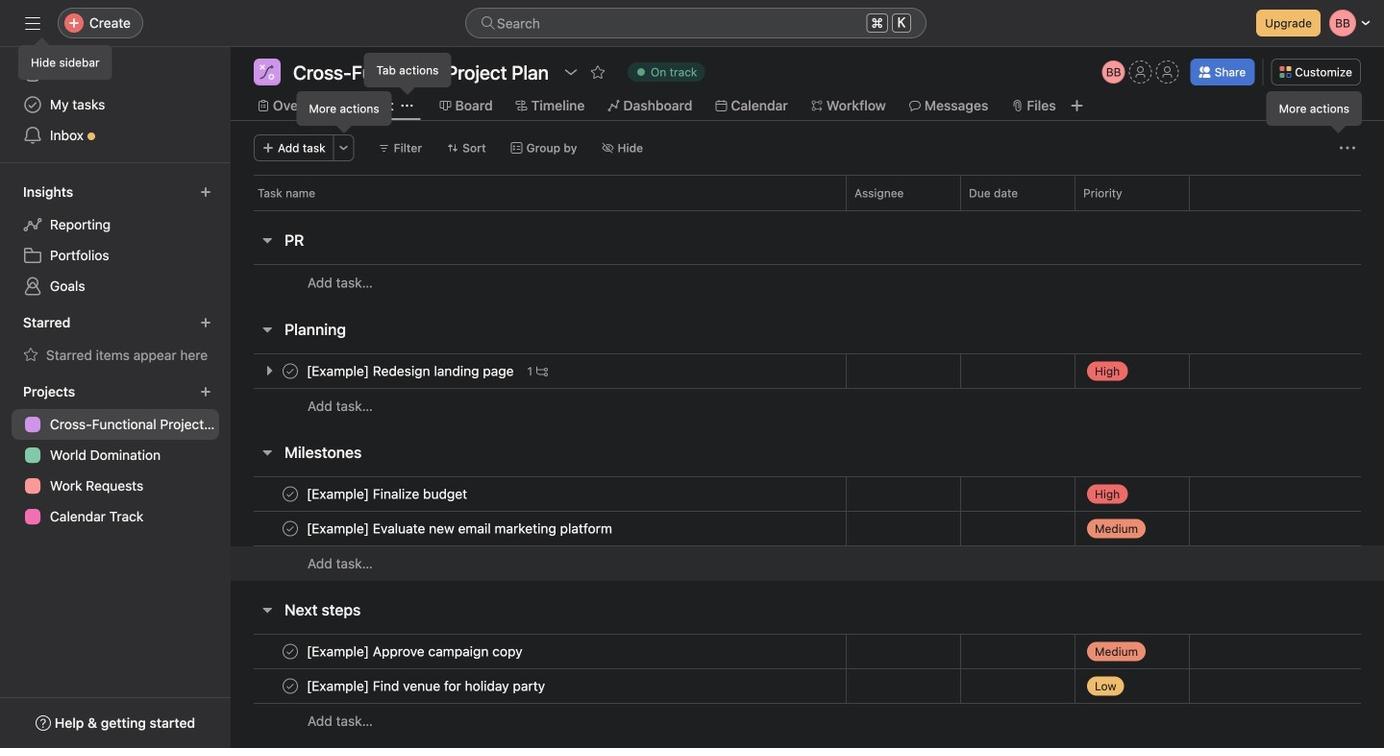 Task type: vqa. For each thing, say whether or not it's contained in the screenshot.
Dashboard
no



Task type: locate. For each thing, give the bounding box(es) containing it.
header next steps tree grid
[[231, 635, 1385, 739]]

tooltip
[[19, 40, 111, 79], [365, 54, 450, 92], [297, 92, 391, 131], [1268, 92, 1361, 131]]

None text field
[[288, 59, 554, 86]]

0 vertical spatial mark complete checkbox
[[279, 483, 302, 506]]

1 vertical spatial mark complete checkbox
[[279, 641, 302, 664]]

mark complete checkbox inside [example] redesign landing page cell
[[279, 360, 302, 383]]

2 task name text field from the top
[[303, 520, 618, 539]]

2 collapse task list for this group image from the top
[[260, 603, 275, 618]]

1 collapse task list for this group image from the top
[[260, 445, 275, 461]]

add tab image
[[1070, 98, 1085, 113]]

Mark complete checkbox
[[279, 483, 302, 506], [279, 641, 302, 664], [279, 675, 302, 699]]

3 mark complete image from the top
[[279, 518, 302, 541]]

mark complete checkbox for mark complete icon within the [example] evaluate new email marketing platform cell
[[279, 483, 302, 506]]

1 vertical spatial collapse task list for this group image
[[260, 603, 275, 618]]

mark complete image
[[279, 360, 302, 383], [279, 483, 302, 506], [279, 518, 302, 541], [279, 641, 302, 664], [279, 675, 302, 699]]

collapse task list for this group image
[[260, 445, 275, 461], [260, 603, 275, 618]]

add items to starred image
[[200, 317, 212, 329]]

4 mark complete image from the top
[[279, 641, 302, 664]]

Task name text field
[[303, 362, 520, 381], [303, 677, 551, 697]]

3 task name text field from the top
[[303, 643, 528, 662]]

row
[[231, 175, 1385, 211], [254, 210, 1361, 212], [231, 264, 1385, 301], [231, 354, 1385, 389], [231, 388, 1385, 424], [231, 477, 1385, 512], [231, 512, 1385, 547], [231, 546, 1385, 582], [231, 635, 1385, 670], [231, 669, 1385, 705], [231, 704, 1385, 739]]

mark complete image inside [example] find venue for holiday party "cell"
[[279, 675, 302, 699]]

mark complete image for [example] finalize budget cell
[[279, 483, 302, 506]]

1 mark complete checkbox from the top
[[279, 483, 302, 506]]

Task name text field
[[303, 485, 473, 504], [303, 520, 618, 539], [303, 643, 528, 662]]

task name text field inside [example] finalize budget cell
[[303, 485, 473, 504]]

tooltip up 'tab actions' icon
[[365, 54, 450, 92]]

1 mark complete checkbox from the top
[[279, 360, 302, 383]]

2 mark complete checkbox from the top
[[279, 518, 302, 541]]

task name text field inside [example] approve campaign copy cell
[[303, 643, 528, 662]]

collapse task list for this group image for mark complete checkbox within [example] finalize budget cell
[[260, 445, 275, 461]]

[example] evaluate new email marketing platform cell
[[231, 512, 846, 547]]

1 vertical spatial task name text field
[[303, 677, 551, 697]]

mark complete image inside [example] finalize budget cell
[[279, 483, 302, 506]]

mark complete image inside [example] approve campaign copy cell
[[279, 641, 302, 664]]

add to starred image
[[590, 64, 606, 80]]

0 vertical spatial task name text field
[[303, 485, 473, 504]]

more actions image
[[338, 142, 350, 154]]

1 vertical spatial mark complete checkbox
[[279, 518, 302, 541]]

Mark complete checkbox
[[279, 360, 302, 383], [279, 518, 302, 541]]

2 mark complete checkbox from the top
[[279, 641, 302, 664]]

1 vertical spatial task name text field
[[303, 520, 618, 539]]

projects element
[[0, 375, 231, 537]]

1 task name text field from the top
[[303, 485, 473, 504]]

mark complete image inside [example] evaluate new email marketing platform cell
[[279, 518, 302, 541]]

collapse task list for this group image for mark complete checkbox inside [example] approve campaign copy cell
[[260, 603, 275, 618]]

None field
[[465, 8, 927, 38]]

0 vertical spatial collapse task list for this group image
[[260, 445, 275, 461]]

0 vertical spatial collapse task list for this group image
[[260, 233, 275, 248]]

show options image
[[563, 64, 579, 80]]

0 vertical spatial task name text field
[[303, 362, 520, 381]]

mark complete checkbox inside [example] evaluate new email marketing platform cell
[[279, 518, 302, 541]]

2 vertical spatial mark complete checkbox
[[279, 675, 302, 699]]

1 task name text field from the top
[[303, 362, 520, 381]]

2 task name text field from the top
[[303, 677, 551, 697]]

mark complete checkbox inside [example] approve campaign copy cell
[[279, 641, 302, 664]]

mark complete checkbox inside [example] finalize budget cell
[[279, 483, 302, 506]]

5 mark complete image from the top
[[279, 675, 302, 699]]

1 subtask image
[[537, 366, 548, 377]]

1 vertical spatial collapse task list for this group image
[[260, 322, 275, 337]]

tooltip up more actions icon
[[297, 92, 391, 131]]

3 mark complete checkbox from the top
[[279, 675, 302, 699]]

0 vertical spatial mark complete checkbox
[[279, 360, 302, 383]]

2 mark complete image from the top
[[279, 483, 302, 506]]

2 vertical spatial task name text field
[[303, 643, 528, 662]]

more actions image
[[1340, 140, 1356, 156]]

collapse task list for this group image
[[260, 233, 275, 248], [260, 322, 275, 337]]



Task type: describe. For each thing, give the bounding box(es) containing it.
tooltip down hide sidebar image
[[19, 40, 111, 79]]

mark complete image for [example] evaluate new email marketing platform cell
[[279, 518, 302, 541]]

task name text field inside [example] find venue for holiday party "cell"
[[303, 677, 551, 697]]

insights element
[[0, 175, 231, 306]]

[example] redesign landing page cell
[[231, 354, 846, 389]]

line_and_symbols image
[[260, 64, 275, 80]]

starred element
[[0, 306, 231, 375]]

global element
[[0, 47, 231, 162]]

expand subtask list for the task [example] redesign landing page image
[[262, 363, 277, 379]]

[example] finalize budget cell
[[231, 477, 846, 512]]

1 collapse task list for this group image from the top
[[260, 233, 275, 248]]

hide sidebar image
[[25, 15, 40, 31]]

manage project members image
[[1103, 61, 1126, 84]]

task name text field inside [example] evaluate new email marketing platform cell
[[303, 520, 618, 539]]

header planning tree grid
[[231, 354, 1385, 424]]

2 collapse task list for this group image from the top
[[260, 322, 275, 337]]

tooltip up more actions image
[[1268, 92, 1361, 131]]

tab actions image
[[401, 100, 413, 112]]

new insights image
[[200, 187, 212, 198]]

new project or portfolio image
[[200, 387, 212, 398]]

Search tasks, projects, and more text field
[[465, 8, 927, 38]]

mark complete image for [example] find venue for holiday party "cell"
[[279, 675, 302, 699]]

task name text field for mark complete checkbox within [example] finalize budget cell
[[303, 485, 473, 504]]

[example] approve campaign copy cell
[[231, 635, 846, 670]]

task name text field for mark complete checkbox inside [example] approve campaign copy cell
[[303, 643, 528, 662]]

[example] find venue for holiday party cell
[[231, 669, 846, 705]]

header milestones tree grid
[[231, 477, 1385, 582]]

mark complete image for [example] approve campaign copy cell
[[279, 641, 302, 664]]

1 mark complete image from the top
[[279, 360, 302, 383]]

mark complete checkbox inside [example] find venue for holiday party "cell"
[[279, 675, 302, 699]]

mark complete checkbox for mark complete icon within [example] find venue for holiday party "cell"
[[279, 641, 302, 664]]

task name text field inside [example] redesign landing page cell
[[303, 362, 520, 381]]



